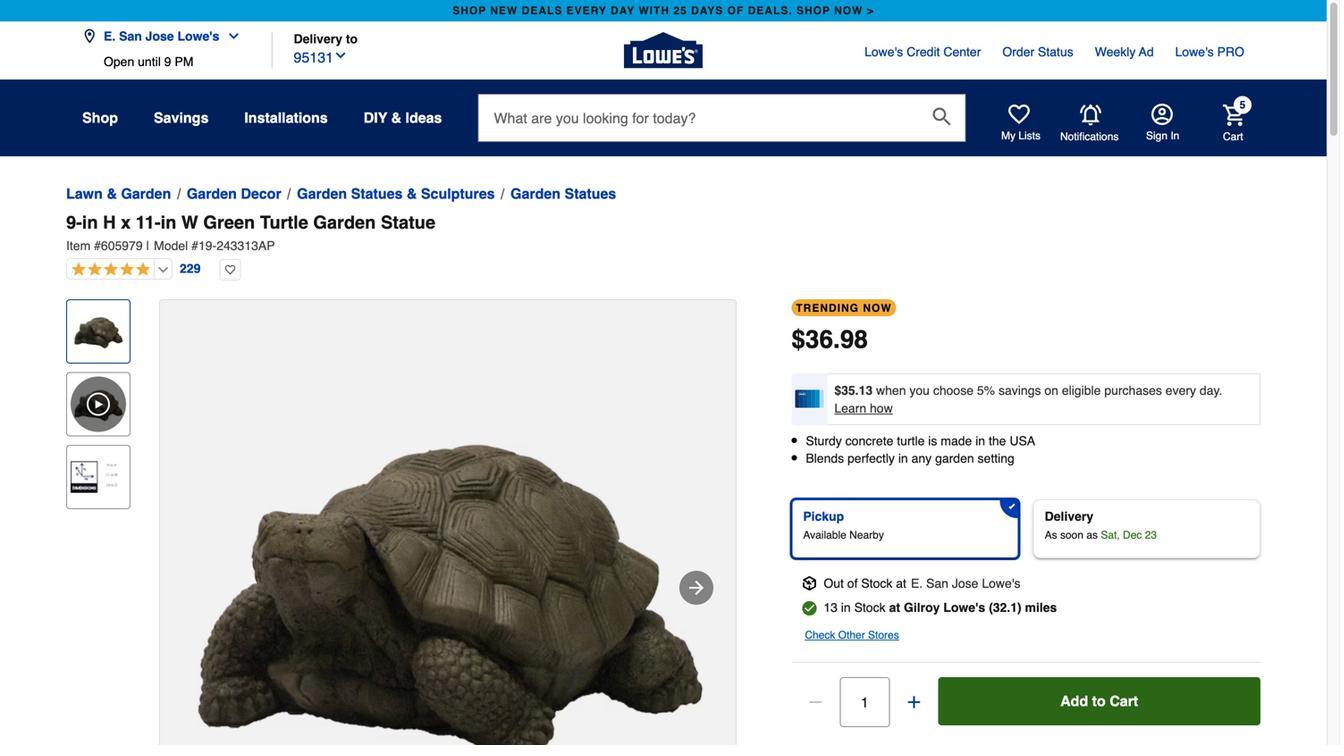 Task type: describe. For each thing, give the bounding box(es) containing it.
95131 button
[[294, 45, 348, 68]]

garden statues & sculptures link
[[297, 183, 495, 205]]

#19 243313ap image
[[160, 301, 736, 746]]

open until 9 pm
[[104, 55, 194, 69]]

13
[[824, 601, 838, 615]]

days
[[691, 4, 724, 17]]

1 # from the left
[[94, 239, 101, 253]]

how
[[870, 402, 893, 416]]

of
[[848, 577, 858, 591]]

$35.13
[[835, 384, 873, 398]]

delivery to
[[294, 32, 358, 46]]

at for at
[[890, 601, 901, 615]]

statue
[[381, 212, 436, 233]]

1 horizontal spatial e.
[[911, 577, 923, 591]]

lowe's credit center link
[[865, 43, 981, 61]]

weekly ad link
[[1095, 43, 1154, 61]]

savings button
[[154, 102, 209, 134]]

my lists
[[1002, 130, 1041, 142]]

pickup available nearby
[[803, 510, 884, 542]]

concrete
[[846, 434, 894, 449]]

installations button
[[244, 102, 328, 134]]

trending
[[796, 302, 859, 315]]

lowe's pro
[[1176, 45, 1245, 59]]

my
[[1002, 130, 1016, 142]]

lowe's pro link
[[1176, 43, 1245, 61]]

243313ap
[[217, 239, 275, 253]]

.
[[834, 326, 841, 354]]

gilroy
[[904, 601, 940, 615]]

2 # from the left
[[192, 239, 199, 253]]

lowe's home improvement lists image
[[1009, 104, 1030, 125]]

dec
[[1123, 530, 1142, 542]]

trending now
[[796, 302, 892, 315]]

garden statues
[[511, 186, 617, 202]]

23
[[1145, 530, 1157, 542]]

the
[[989, 434, 1007, 449]]

learn how button
[[835, 400, 893, 418]]

garden
[[936, 452, 975, 466]]

2 horizontal spatial &
[[407, 186, 417, 202]]

in left h
[[82, 212, 98, 233]]

pro
[[1218, 45, 1245, 59]]

$
[[792, 326, 806, 354]]

setting
[[978, 452, 1015, 466]]

9-
[[66, 212, 82, 233]]

open
[[104, 55, 134, 69]]

& for lawn
[[107, 186, 117, 202]]

605979
[[101, 239, 143, 253]]

my lists link
[[1002, 104, 1041, 143]]

day.
[[1200, 384, 1223, 398]]

every
[[567, 4, 607, 17]]

in
[[1171, 130, 1180, 142]]

ideas
[[406, 110, 442, 126]]

lawn & garden
[[66, 186, 171, 202]]

to for delivery
[[346, 32, 358, 46]]

#19-243313ap - thumbnail image
[[71, 304, 126, 360]]

1 horizontal spatial jose
[[952, 577, 979, 591]]

heart outline image
[[219, 259, 241, 281]]

sturdy concrete turtle is made in the usa blends perfectly in any garden setting
[[806, 434, 1036, 466]]

arrow right image
[[686, 578, 707, 599]]

center
[[944, 45, 981, 59]]

available
[[803, 530, 847, 542]]

choose
[[934, 384, 974, 398]]

model
[[154, 239, 188, 253]]

delivery for to
[[294, 32, 343, 46]]

229
[[180, 262, 201, 276]]

add
[[1061, 694, 1089, 710]]

savings
[[999, 384, 1041, 398]]

statues for garden statues
[[565, 186, 617, 202]]

pm
[[175, 55, 194, 69]]

Search Query text field
[[479, 95, 919, 141]]

shop new deals every day with 25 days of deals. shop now > link
[[449, 0, 878, 21]]

1 vertical spatial san
[[927, 577, 949, 591]]

lowe's left (
[[944, 601, 986, 615]]

sturdy
[[806, 434, 842, 449]]

>
[[867, 4, 875, 17]]

chevron down image inside 95131 button
[[334, 48, 348, 63]]

chevron down image inside e. san jose lowe's 'button'
[[219, 29, 241, 43]]

9
[[164, 55, 171, 69]]

delivery as soon as sat, dec 23
[[1045, 510, 1157, 542]]

in left the
[[976, 434, 986, 449]]

check other stores button
[[805, 627, 899, 645]]

item number 6 0 5 9 7 9 and model number 1 9 - 2 4 3 3 1 3 a p element
[[66, 237, 1261, 255]]

weekly ad
[[1095, 45, 1154, 59]]

add to cart button
[[938, 678, 1261, 726]]

shop new deals every day with 25 days of deals. shop now >
[[453, 4, 875, 17]]

order
[[1003, 45, 1035, 59]]

on
[[1045, 384, 1059, 398]]

option group containing pickup
[[785, 493, 1268, 566]]

garden for garden decor
[[187, 186, 237, 202]]

nearby
[[850, 530, 884, 542]]

diy & ideas button
[[364, 102, 442, 134]]

made
[[941, 434, 972, 449]]

lowe's home improvement account image
[[1152, 104, 1173, 125]]

& for diy
[[391, 110, 402, 126]]

other
[[839, 630, 865, 642]]

search image
[[933, 108, 951, 125]]

green
[[203, 212, 255, 233]]

statues for garden statues & sculptures
[[351, 186, 403, 202]]

lowe's home improvement cart image
[[1224, 104, 1245, 126]]

deals.
[[748, 4, 793, 17]]



Task type: locate. For each thing, give the bounding box(es) containing it.
soon
[[1061, 530, 1084, 542]]

lowe's inside lowe's pro "link"
[[1176, 45, 1214, 59]]

x
[[121, 212, 131, 233]]

1 vertical spatial delivery
[[1045, 510, 1094, 524]]

sculptures
[[421, 186, 495, 202]]

new
[[490, 4, 518, 17]]

& inside 'link'
[[107, 186, 117, 202]]

9-in h x 11-in w green turtle garden statue item # 605979 | model # 19-243313ap
[[66, 212, 436, 253]]

1 horizontal spatial san
[[927, 577, 949, 591]]

statues inside the garden statues link
[[565, 186, 617, 202]]

0 vertical spatial at
[[896, 577, 907, 591]]

e. right location image
[[104, 29, 116, 43]]

jose up 9
[[145, 29, 174, 43]]

sign
[[1147, 130, 1168, 142]]

option group
[[785, 493, 1268, 566]]

2 statues from the left
[[565, 186, 617, 202]]

2 shop from the left
[[797, 4, 831, 17]]

garden down garden statues & sculptures link
[[313, 212, 376, 233]]

1 horizontal spatial delivery
[[1045, 510, 1094, 524]]

36
[[806, 326, 834, 354]]

garden up turtle
[[297, 186, 347, 202]]

cart right add
[[1110, 694, 1139, 710]]

0 vertical spatial jose
[[145, 29, 174, 43]]

1 horizontal spatial shop
[[797, 4, 831, 17]]

item
[[66, 239, 91, 253]]

diy & ideas
[[364, 110, 442, 126]]

0 horizontal spatial delivery
[[294, 32, 343, 46]]

lawn & garden link
[[66, 183, 171, 205]]

1 vertical spatial cart
[[1110, 694, 1139, 710]]

lowe's home improvement notification center image
[[1080, 104, 1102, 126]]

now up 98
[[863, 302, 892, 315]]

0 vertical spatial now
[[835, 4, 863, 17]]

at
[[896, 577, 907, 591], [890, 601, 901, 615]]

add to cart
[[1061, 694, 1139, 710]]

0 horizontal spatial to
[[346, 32, 358, 46]]

shop right deals.
[[797, 4, 831, 17]]

chevron down image
[[219, 29, 241, 43], [334, 48, 348, 63]]

delivery up 95131
[[294, 32, 343, 46]]

ad
[[1139, 45, 1154, 59]]

statues inside garden statues & sculptures link
[[351, 186, 403, 202]]

1 horizontal spatial &
[[391, 110, 402, 126]]

& inside button
[[391, 110, 402, 126]]

san up 13 in stock at gilroy lowe's ( 32.1 ) miles
[[927, 577, 949, 591]]

to inside button
[[1093, 694, 1106, 710]]

shop
[[453, 4, 487, 17], [797, 4, 831, 17]]

1 vertical spatial chevron down image
[[334, 48, 348, 63]]

diy
[[364, 110, 387, 126]]

garden up green
[[187, 186, 237, 202]]

cart inside button
[[1110, 694, 1139, 710]]

perfectly
[[848, 452, 895, 466]]

in right 13
[[841, 601, 851, 615]]

san inside 'button'
[[119, 29, 142, 43]]

lowe's
[[178, 29, 219, 43], [865, 45, 904, 59], [1176, 45, 1214, 59], [982, 577, 1021, 591], [944, 601, 986, 615]]

san up open on the top left
[[119, 29, 142, 43]]

25
[[674, 4, 688, 17]]

1 shop from the left
[[453, 4, 487, 17]]

jose up 13 in stock at gilroy lowe's ( 32.1 ) miles
[[952, 577, 979, 591]]

0 vertical spatial e.
[[104, 29, 116, 43]]

# up 229
[[192, 239, 199, 253]]

order status
[[1003, 45, 1074, 59]]

lawn
[[66, 186, 103, 202]]

garden up 11-
[[121, 186, 171, 202]]

now
[[835, 4, 863, 17], [863, 302, 892, 315]]

& up statue
[[407, 186, 417, 202]]

13 in stock at gilroy lowe's ( 32.1 ) miles
[[824, 601, 1057, 615]]

eligible
[[1062, 384, 1101, 398]]

1 statues from the left
[[351, 186, 403, 202]]

status
[[1038, 45, 1074, 59]]

at up gilroy
[[896, 577, 907, 591]]

0 vertical spatial stock
[[862, 577, 893, 591]]

garden for garden statues & sculptures
[[297, 186, 347, 202]]

of
[[728, 4, 744, 17]]

turtle
[[897, 434, 925, 449]]

delivery for as
[[1045, 510, 1094, 524]]

e.
[[104, 29, 116, 43], [911, 577, 923, 591]]

32.1
[[993, 601, 1018, 615]]

garden for garden statues
[[511, 186, 561, 202]]

0 vertical spatial san
[[119, 29, 142, 43]]

decor
[[241, 186, 281, 202]]

0 horizontal spatial statues
[[351, 186, 403, 202]]

garden right sculptures at the left of page
[[511, 186, 561, 202]]

weekly
[[1095, 45, 1136, 59]]

0 horizontal spatial &
[[107, 186, 117, 202]]

0 horizontal spatial shop
[[453, 4, 487, 17]]

now left >
[[835, 4, 863, 17]]

0 horizontal spatial chevron down image
[[219, 29, 241, 43]]

1 vertical spatial stock
[[855, 601, 886, 615]]

check other stores
[[805, 630, 899, 642]]

1 vertical spatial now
[[863, 302, 892, 315]]

0 vertical spatial delivery
[[294, 32, 343, 46]]

usa
[[1010, 434, 1036, 449]]

any
[[912, 452, 932, 466]]

until
[[138, 55, 161, 69]]

stock down of
[[855, 601, 886, 615]]

lowe's home improvement logo image
[[624, 11, 703, 90]]

location image
[[82, 29, 97, 43]]

95131
[[294, 49, 334, 66]]

(
[[989, 601, 993, 615]]

1 horizontal spatial cart
[[1224, 130, 1244, 143]]

to for add
[[1093, 694, 1106, 710]]

garden decor link
[[187, 183, 281, 205]]

1 vertical spatial at
[[890, 601, 901, 615]]

lowe's left pro
[[1176, 45, 1214, 59]]

stock for in
[[855, 601, 886, 615]]

delivery inside delivery as soon as sat, dec 23
[[1045, 510, 1094, 524]]

shop left new
[[453, 4, 487, 17]]

you
[[910, 384, 930, 398]]

credit
[[907, 45, 940, 59]]

5
[[1240, 99, 1246, 111]]

1 horizontal spatial chevron down image
[[334, 48, 348, 63]]

1 vertical spatial jose
[[952, 577, 979, 591]]

check circle filled image
[[803, 602, 817, 616]]

deals
[[522, 4, 563, 17]]

1 horizontal spatial #
[[192, 239, 199, 253]]

0 vertical spatial cart
[[1224, 130, 1244, 143]]

11-
[[136, 212, 161, 233]]

sign in
[[1147, 130, 1180, 142]]

)
[[1018, 601, 1022, 615]]

& right lawn
[[107, 186, 117, 202]]

shop
[[82, 110, 118, 126]]

out
[[824, 577, 844, 591]]

learn
[[835, 402, 867, 416]]

pickup
[[803, 510, 844, 524]]

notifications
[[1061, 130, 1119, 143]]

# right "item"
[[94, 239, 101, 253]]

check
[[805, 630, 836, 642]]

stock
[[862, 577, 893, 591], [855, 601, 886, 615]]

lowe's inside e. san jose lowe's 'button'
[[178, 29, 219, 43]]

jose inside 'button'
[[145, 29, 174, 43]]

in left any
[[899, 452, 908, 466]]

installations
[[244, 110, 328, 126]]

delivery up soon
[[1045, 510, 1094, 524]]

as
[[1087, 530, 1098, 542]]

stock for of
[[862, 577, 893, 591]]

0 vertical spatial chevron down image
[[219, 29, 241, 43]]

5%
[[977, 384, 996, 398]]

lowe's up the 32.1 at the bottom right of the page
[[982, 577, 1021, 591]]

lowe's inside 'lowe's credit center' link
[[865, 45, 904, 59]]

garden inside 9-in h x 11-in w green turtle garden statue item # 605979 | model # 19-243313ap
[[313, 212, 376, 233]]

lists
[[1019, 130, 1041, 142]]

0 horizontal spatial e.
[[104, 29, 116, 43]]

garden inside 'link'
[[121, 186, 171, 202]]

Stepper number input field with increment and decrement buttons number field
[[840, 678, 890, 728]]

delivery
[[294, 32, 343, 46], [1045, 510, 1094, 524]]

0 horizontal spatial cart
[[1110, 694, 1139, 710]]

1 horizontal spatial to
[[1093, 694, 1106, 710]]

in left w
[[161, 212, 177, 233]]

0 vertical spatial to
[[346, 32, 358, 46]]

1 vertical spatial e.
[[911, 577, 923, 591]]

4.9 stars image
[[67, 262, 150, 279]]

at for e. san jose lowe's
[[896, 577, 907, 591]]

0 horizontal spatial #
[[94, 239, 101, 253]]

plus image
[[905, 694, 923, 712]]

lowe's credit center
[[865, 45, 981, 59]]

#
[[94, 239, 101, 253], [192, 239, 199, 253]]

1 vertical spatial to
[[1093, 694, 1106, 710]]

san
[[119, 29, 142, 43], [927, 577, 949, 591]]

blends
[[806, 452, 844, 466]]

garden statues link
[[511, 183, 617, 205]]

as
[[1045, 530, 1058, 542]]

0 horizontal spatial jose
[[145, 29, 174, 43]]

None search field
[[478, 94, 966, 157]]

turtle
[[260, 212, 308, 233]]

1 horizontal spatial statues
[[565, 186, 617, 202]]

savings
[[154, 110, 209, 126]]

pickup image
[[803, 577, 817, 591]]

stock right of
[[862, 577, 893, 591]]

$ 36 . 98
[[792, 326, 868, 354]]

w
[[181, 212, 198, 233]]

lowe's up pm
[[178, 29, 219, 43]]

e. up gilroy
[[911, 577, 923, 591]]

purchases
[[1105, 384, 1163, 398]]

day
[[611, 4, 635, 17]]

lowe's left credit
[[865, 45, 904, 59]]

cart down lowe's home improvement cart icon
[[1224, 130, 1244, 143]]

e. inside 'button'
[[104, 29, 116, 43]]

minus image
[[807, 694, 825, 712]]

& right the diy
[[391, 110, 402, 126]]

garden statues & sculptures
[[297, 186, 495, 202]]

#19-243313ap - thumbnail2 image
[[71, 450, 126, 505]]

0 horizontal spatial san
[[119, 29, 142, 43]]

every
[[1166, 384, 1197, 398]]

at left gilroy
[[890, 601, 901, 615]]



Task type: vqa. For each thing, say whether or not it's contained in the screenshot.
Sign In button
yes



